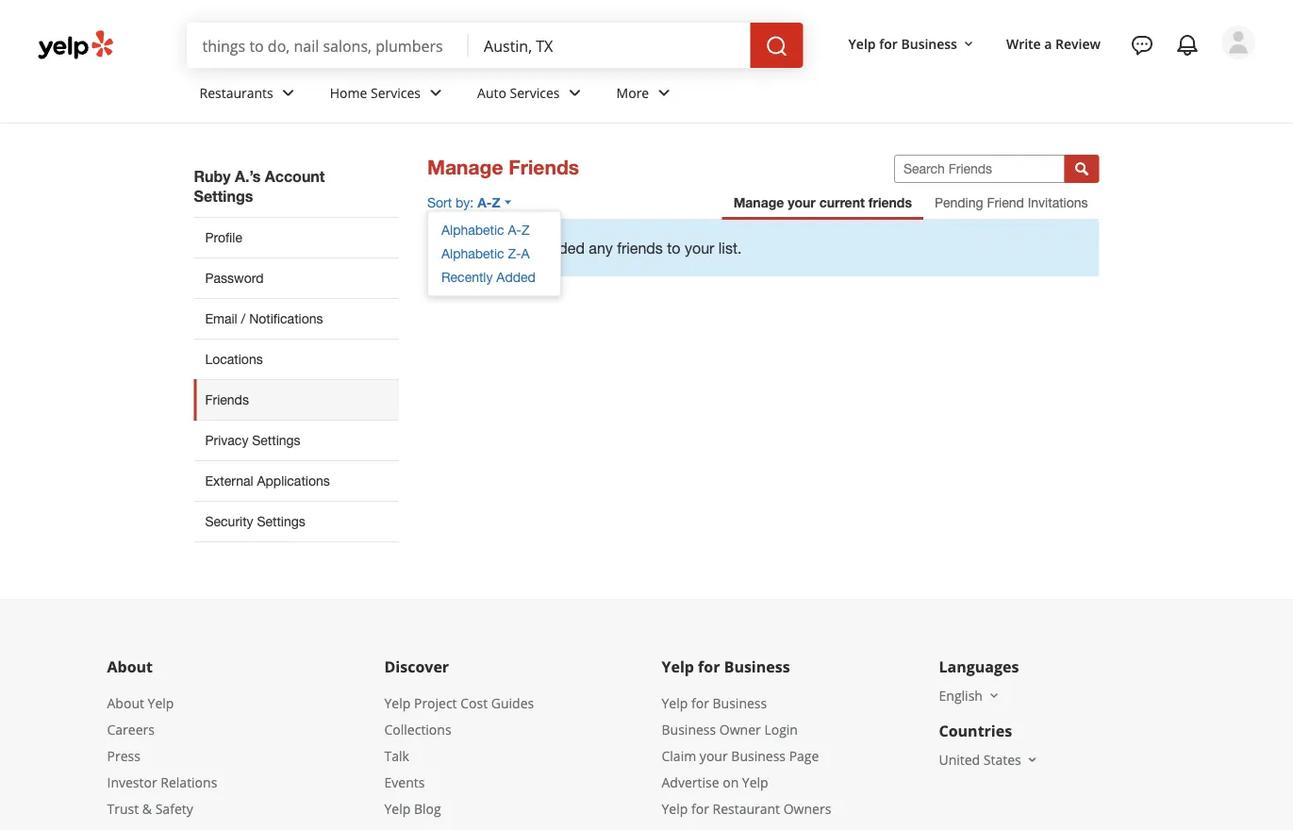 Task type: vqa. For each thing, say whether or not it's contained in the screenshot.
list.
yes



Task type: locate. For each thing, give the bounding box(es) containing it.
pending friend invitations link
[[924, 186, 1100, 220]]

for left 16 chevron down v2 icon
[[880, 35, 898, 52]]

1 vertical spatial manage
[[734, 195, 784, 210]]

24 chevron down v2 image for restaurants
[[277, 82, 300, 104]]

about
[[107, 657, 153, 677], [107, 694, 144, 712]]

1 horizontal spatial 16 chevron down v2 image
[[1025, 752, 1041, 767]]

yelp
[[849, 35, 876, 52], [662, 657, 694, 677], [148, 694, 174, 712], [385, 694, 411, 712], [662, 694, 688, 712], [742, 773, 769, 791], [385, 800, 411, 818], [662, 800, 688, 818]]

services inside auto services link
[[510, 84, 560, 102]]

applications
[[257, 473, 330, 489]]

0 horizontal spatial manage
[[427, 155, 503, 179]]

alphabetic up recently
[[442, 246, 504, 261]]

your left current
[[788, 195, 816, 210]]

alphabetic a-z alphabetic z-a recently added
[[442, 222, 536, 285]]

user actions element
[[834, 24, 1282, 140]]

friends up privacy
[[205, 392, 249, 408]]

1 none field from the left
[[202, 35, 454, 56]]

claim
[[662, 747, 697, 765]]

16 chevron down v2 image right states
[[1025, 752, 1041, 767]]

manage up list. at right
[[734, 195, 784, 210]]

1 about from the top
[[107, 657, 153, 677]]

cost
[[461, 694, 488, 712]]

about up about yelp link
[[107, 657, 153, 677]]

friends down auto services link
[[509, 155, 579, 179]]

friends
[[869, 195, 912, 210], [617, 239, 663, 257]]

0 vertical spatial alphabetic
[[442, 222, 504, 238]]

0 vertical spatial friends
[[869, 195, 912, 210]]

1 horizontal spatial 24 chevron down v2 image
[[653, 82, 676, 104]]

external
[[205, 473, 253, 489]]

press link
[[107, 747, 140, 765]]

1 horizontal spatial z
[[522, 222, 530, 238]]

z-
[[508, 246, 521, 261]]

z inside alphabetic a-z alphabetic z-a recently added
[[522, 222, 530, 238]]

security settings link
[[194, 501, 399, 543]]

business left 16 chevron down v2 icon
[[902, 35, 958, 52]]

services for auto services
[[510, 84, 560, 102]]

24 chevron down v2 image inside the restaurants link
[[277, 82, 300, 104]]

manage your current friends
[[734, 195, 912, 210]]

relations
[[161, 773, 217, 791]]

for inside button
[[880, 35, 898, 52]]

by:
[[456, 194, 474, 210]]

2 about from the top
[[107, 694, 144, 712]]

0 vertical spatial z
[[492, 194, 501, 210]]

16 chevron down v2 image for languages
[[987, 688, 1002, 703]]

none field up home
[[202, 35, 454, 56]]

Find text field
[[202, 35, 454, 56]]

0 horizontal spatial none field
[[202, 35, 454, 56]]

1 horizontal spatial 24 chevron down v2 image
[[564, 82, 586, 104]]

account
[[265, 167, 325, 185]]

external applications
[[205, 473, 330, 489]]

menu containing alphabetic a-z
[[428, 218, 560, 289]]

investor relations link
[[107, 773, 217, 791]]

24 chevron down v2 image for auto services
[[564, 82, 586, 104]]

settings inside "link"
[[252, 433, 301, 448]]

business up owner at the right bottom of page
[[713, 694, 767, 712]]

16 chevron down v2 image
[[987, 688, 1002, 703], [1025, 752, 1041, 767]]

1 vertical spatial 16 chevron down v2 image
[[1025, 752, 1041, 767]]

have
[[479, 239, 512, 257]]

a
[[1045, 35, 1053, 52]]

1 vertical spatial settings
[[252, 433, 301, 448]]

None field
[[202, 35, 454, 56], [484, 35, 736, 56]]

1 24 chevron down v2 image from the left
[[277, 82, 300, 104]]

0 vertical spatial about
[[107, 657, 153, 677]]

sort by: a-z
[[427, 194, 501, 210]]

alphabetic up you
[[442, 222, 504, 238]]

settings for privacy
[[252, 433, 301, 448]]

menu
[[428, 218, 560, 289]]

for up yelp for business link
[[698, 657, 720, 677]]

0 vertical spatial yelp for business
[[849, 35, 958, 52]]

alphabetic
[[442, 222, 504, 238], [442, 246, 504, 261]]

0 horizontal spatial 24 chevron down v2 image
[[277, 82, 300, 104]]

security
[[205, 514, 253, 529]]

external applications link
[[194, 460, 399, 501]]

2 vertical spatial your
[[700, 747, 728, 765]]

2 24 chevron down v2 image from the left
[[564, 82, 586, 104]]

countries
[[939, 721, 1013, 741]]

None search field
[[187, 23, 807, 68]]

your right to
[[685, 239, 715, 257]]

home
[[330, 84, 367, 102]]

24 chevron down v2 image right auto services
[[564, 82, 586, 104]]

email
[[205, 311, 238, 326]]

your inside tab list
[[788, 195, 816, 210]]

0 horizontal spatial z
[[492, 194, 501, 210]]

your for yelp for business business owner login claim your business page advertise on yelp yelp for restaurant owners
[[700, 747, 728, 765]]

review
[[1056, 35, 1101, 52]]

yelp for business link
[[662, 694, 767, 712]]

write
[[1007, 35, 1041, 52]]

0 horizontal spatial friends
[[205, 392, 249, 408]]

yelp for business left 16 chevron down v2 icon
[[849, 35, 958, 52]]

services right home
[[371, 84, 421, 102]]

1 horizontal spatial friends
[[869, 195, 912, 210]]

tab list containing manage your current friends
[[722, 186, 1100, 220]]

settings up external applications
[[252, 433, 301, 448]]

a-
[[478, 194, 492, 210], [508, 222, 522, 238]]

manage up by:
[[427, 155, 503, 179]]

friends
[[509, 155, 579, 179], [205, 392, 249, 408]]

z up alphabetic a-z link in the left of the page
[[492, 194, 501, 210]]

1 horizontal spatial none field
[[484, 35, 736, 56]]

1 services from the left
[[371, 84, 421, 102]]

your up advertise on yelp link
[[700, 747, 728, 765]]

services right auto at left top
[[510, 84, 560, 102]]

24 chevron down v2 image inside home services link
[[425, 82, 447, 104]]

manage inside tab list
[[734, 195, 784, 210]]

safety
[[155, 800, 193, 818]]

services for home services
[[371, 84, 421, 102]]

settings for security
[[257, 514, 306, 529]]

settings down ruby
[[194, 187, 253, 205]]

1 horizontal spatial a-
[[508, 222, 522, 238]]

you
[[450, 239, 475, 257]]

your
[[788, 195, 816, 210], [685, 239, 715, 257], [700, 747, 728, 765]]

0 horizontal spatial a-
[[478, 194, 492, 210]]

0 vertical spatial a-
[[478, 194, 492, 210]]

1 vertical spatial your
[[685, 239, 715, 257]]

24 chevron down v2 image
[[425, 82, 447, 104], [653, 82, 676, 104]]

2 services from the left
[[510, 84, 560, 102]]

0 vertical spatial friends
[[509, 155, 579, 179]]

tab list
[[722, 186, 1100, 220]]

z up the not on the top left of page
[[522, 222, 530, 238]]

1 vertical spatial alphabetic
[[442, 246, 504, 261]]

settings
[[194, 187, 253, 205], [252, 433, 301, 448], [257, 514, 306, 529]]

16 chevron down v2 image down languages on the bottom
[[987, 688, 1002, 703]]

friends right current
[[869, 195, 912, 210]]

security settings
[[205, 514, 306, 529]]

yelp for business
[[849, 35, 958, 52], [662, 657, 790, 677]]

0 vertical spatial manage
[[427, 155, 503, 179]]

home services link
[[315, 68, 462, 123]]

settings inside ruby a.'s account settings
[[194, 187, 253, 205]]

2 none field from the left
[[484, 35, 736, 56]]

yelp blog link
[[385, 800, 441, 818]]

careers
[[107, 720, 155, 738]]

yelp for business up yelp for business link
[[662, 657, 790, 677]]

24 chevron down v2 image inside auto services link
[[564, 82, 586, 104]]

a- right by:
[[478, 194, 492, 210]]

yelp up "collections" link
[[385, 694, 411, 712]]

english button
[[939, 686, 1002, 704]]

advertise
[[662, 773, 720, 791]]

your inside yelp for business business owner login claim your business page advertise on yelp yelp for restaurant owners
[[700, 747, 728, 765]]

24 chevron down v2 image left auto at left top
[[425, 82, 447, 104]]

16 chevron down v2 image for countries
[[1025, 752, 1041, 767]]

16 chevron down v2 image inside united states 'dropdown button'
[[1025, 752, 1041, 767]]

yelp right "search" icon in the top right of the page
[[849, 35, 876, 52]]

1 horizontal spatial manage
[[734, 195, 784, 210]]

a- up the not on the top left of page
[[508, 222, 522, 238]]

0 horizontal spatial services
[[371, 84, 421, 102]]

manage for manage friends
[[427, 155, 503, 179]]

1 vertical spatial about
[[107, 694, 144, 712]]

z
[[492, 194, 501, 210], [522, 222, 530, 238]]

investor
[[107, 773, 157, 791]]

about yelp careers press investor relations trust & safety
[[107, 694, 217, 818]]

0 horizontal spatial yelp for business
[[662, 657, 790, 677]]

yelp down events link
[[385, 800, 411, 818]]

1 vertical spatial a-
[[508, 222, 522, 238]]

friends left to
[[617, 239, 663, 257]]

16 chevron down v2 image inside 'english' popup button
[[987, 688, 1002, 703]]

invitations
[[1028, 195, 1088, 210]]

search image
[[766, 35, 788, 58]]

more
[[617, 84, 649, 102]]

1 vertical spatial friends
[[617, 239, 663, 257]]

none field find
[[202, 35, 454, 56]]

notifications image
[[1177, 34, 1199, 57]]

1 horizontal spatial yelp for business
[[849, 35, 958, 52]]

about inside the about yelp careers press investor relations trust & safety
[[107, 694, 144, 712]]

on
[[723, 773, 739, 791]]

about up careers
[[107, 694, 144, 712]]

24 chevron down v2 image inside more link
[[653, 82, 676, 104]]

0 vertical spatial 16 chevron down v2 image
[[987, 688, 1002, 703]]

trust & safety link
[[107, 800, 193, 818]]

profile link
[[194, 217, 399, 258]]

24 chevron down v2 image right restaurants
[[277, 82, 300, 104]]

locations
[[205, 351, 263, 367]]

0 horizontal spatial 16 chevron down v2 image
[[987, 688, 1002, 703]]

0 horizontal spatial friends
[[617, 239, 663, 257]]

1 vertical spatial z
[[522, 222, 530, 238]]

yelp for business inside button
[[849, 35, 958, 52]]

1 24 chevron down v2 image from the left
[[425, 82, 447, 104]]

2 vertical spatial settings
[[257, 514, 306, 529]]

careers link
[[107, 720, 155, 738]]

login
[[765, 720, 798, 738]]

for
[[880, 35, 898, 52], [698, 657, 720, 677], [692, 694, 709, 712], [692, 800, 709, 818]]

0 horizontal spatial 24 chevron down v2 image
[[425, 82, 447, 104]]

manage
[[427, 155, 503, 179], [734, 195, 784, 210]]

2 24 chevron down v2 image from the left
[[653, 82, 676, 104]]

1 horizontal spatial services
[[510, 84, 560, 102]]

none field up more
[[484, 35, 736, 56]]

0 vertical spatial settings
[[194, 187, 253, 205]]

more link
[[602, 68, 691, 123]]

24 chevron down v2 image right more
[[653, 82, 676, 104]]

0 vertical spatial your
[[788, 195, 816, 210]]

settings down applications
[[257, 514, 306, 529]]

friend
[[987, 195, 1025, 210]]

not
[[516, 239, 538, 257]]

services inside home services link
[[371, 84, 421, 102]]

sort
[[427, 194, 452, 210]]

yelp up careers
[[148, 694, 174, 712]]

24 chevron down v2 image
[[277, 82, 300, 104], [564, 82, 586, 104]]

restaurants link
[[184, 68, 315, 123]]



Task type: describe. For each thing, give the bounding box(es) containing it.
1 vertical spatial friends
[[205, 392, 249, 408]]

a.'s
[[235, 167, 261, 185]]

manage friends
[[427, 155, 579, 179]]

added
[[542, 239, 585, 257]]

privacy settings
[[205, 433, 301, 448]]

collections link
[[385, 720, 452, 738]]

manage your current friends link
[[722, 186, 924, 220]]

Near text field
[[484, 35, 736, 56]]

auto services link
[[462, 68, 602, 123]]

yelp up yelp for business link
[[662, 657, 694, 677]]

privacy settings link
[[194, 420, 399, 460]]

talk link
[[385, 747, 409, 765]]

current
[[820, 195, 865, 210]]

united states button
[[939, 751, 1041, 769]]

pending
[[935, 195, 984, 210]]

page
[[789, 747, 819, 765]]

guides
[[491, 694, 534, 712]]

write a review
[[1007, 35, 1101, 52]]

a
[[521, 246, 530, 261]]

privacy
[[205, 433, 249, 448]]

yelp for business business owner login claim your business page advertise on yelp yelp for restaurant owners
[[662, 694, 832, 818]]

password
[[205, 270, 264, 286]]

auto
[[477, 84, 507, 102]]

yelp right on
[[742, 773, 769, 791]]

yelp down advertise
[[662, 800, 688, 818]]

16 chevron down v2 image
[[961, 36, 977, 52]]

yelp inside the about yelp careers press investor relations trust & safety
[[148, 694, 174, 712]]

about for about
[[107, 657, 153, 677]]

project
[[414, 694, 457, 712]]

Search Friends text field
[[895, 155, 1066, 183]]

languages
[[939, 657, 1019, 677]]

business owner login link
[[662, 720, 798, 738]]

manage for manage your current friends
[[734, 195, 784, 210]]

2 alphabetic from the top
[[442, 246, 504, 261]]

yelp inside button
[[849, 35, 876, 52]]

1 alphabetic from the top
[[442, 222, 504, 238]]

business down owner at the right bottom of page
[[732, 747, 786, 765]]

a- inside alphabetic a-z alphabetic z-a recently added
[[508, 222, 522, 238]]

english
[[939, 686, 983, 704]]

notifications
[[249, 311, 323, 326]]

ruby a. image
[[1222, 25, 1256, 59]]

yelp for business button
[[841, 27, 984, 61]]

discover
[[385, 657, 449, 677]]

for up "business owner login" link
[[692, 694, 709, 712]]

to
[[667, 239, 681, 257]]

/
[[241, 311, 246, 326]]

email / notifications link
[[194, 298, 399, 339]]

ruby a.'s account settings
[[194, 167, 325, 205]]

profile
[[205, 230, 242, 245]]

about yelp link
[[107, 694, 174, 712]]

talk
[[385, 747, 409, 765]]

1 vertical spatial yelp for business
[[662, 657, 790, 677]]

alphabetic a-z link
[[428, 218, 560, 242]]

for down advertise
[[692, 800, 709, 818]]

business categories element
[[184, 68, 1256, 123]]

yelp for restaurant owners link
[[662, 800, 832, 818]]

friends link
[[194, 379, 399, 420]]

yelp project cost guides link
[[385, 694, 534, 712]]

press
[[107, 747, 140, 765]]

you have not added any friends to your list.
[[450, 239, 742, 257]]

none field near
[[484, 35, 736, 56]]

your for you have not added any friends to your list.
[[685, 239, 715, 257]]

alphabetic z-a link
[[428, 242, 560, 266]]

recently added link
[[428, 266, 560, 289]]

locations link
[[194, 339, 399, 379]]

email / notifications
[[205, 311, 323, 326]]

about for about yelp careers press investor relations trust & safety
[[107, 694, 144, 712]]

united
[[939, 751, 981, 769]]

24 chevron down v2 image for home services
[[425, 82, 447, 104]]

owners
[[784, 800, 832, 818]]

list.
[[719, 239, 742, 257]]

yelp up 'claim'
[[662, 694, 688, 712]]

1 horizontal spatial friends
[[509, 155, 579, 179]]

owner
[[720, 720, 761, 738]]

events
[[385, 773, 425, 791]]

password link
[[194, 258, 399, 298]]

business up 'claim'
[[662, 720, 716, 738]]

any
[[589, 239, 613, 257]]

ruby
[[194, 167, 231, 185]]

auto services
[[477, 84, 560, 102]]

blog
[[414, 800, 441, 818]]

advertise on yelp link
[[662, 773, 769, 791]]

restaurant
[[713, 800, 780, 818]]

&
[[142, 800, 152, 818]]

24 chevron down v2 image for more
[[653, 82, 676, 104]]

home services
[[330, 84, 421, 102]]

added
[[497, 269, 536, 285]]

business up yelp for business link
[[724, 657, 790, 677]]

trust
[[107, 800, 139, 818]]

write a review link
[[999, 27, 1109, 61]]

messages image
[[1131, 34, 1154, 57]]

collections
[[385, 720, 452, 738]]

restaurants
[[200, 84, 273, 102]]

business inside button
[[902, 35, 958, 52]]

states
[[984, 751, 1022, 769]]

recently
[[442, 269, 493, 285]]



